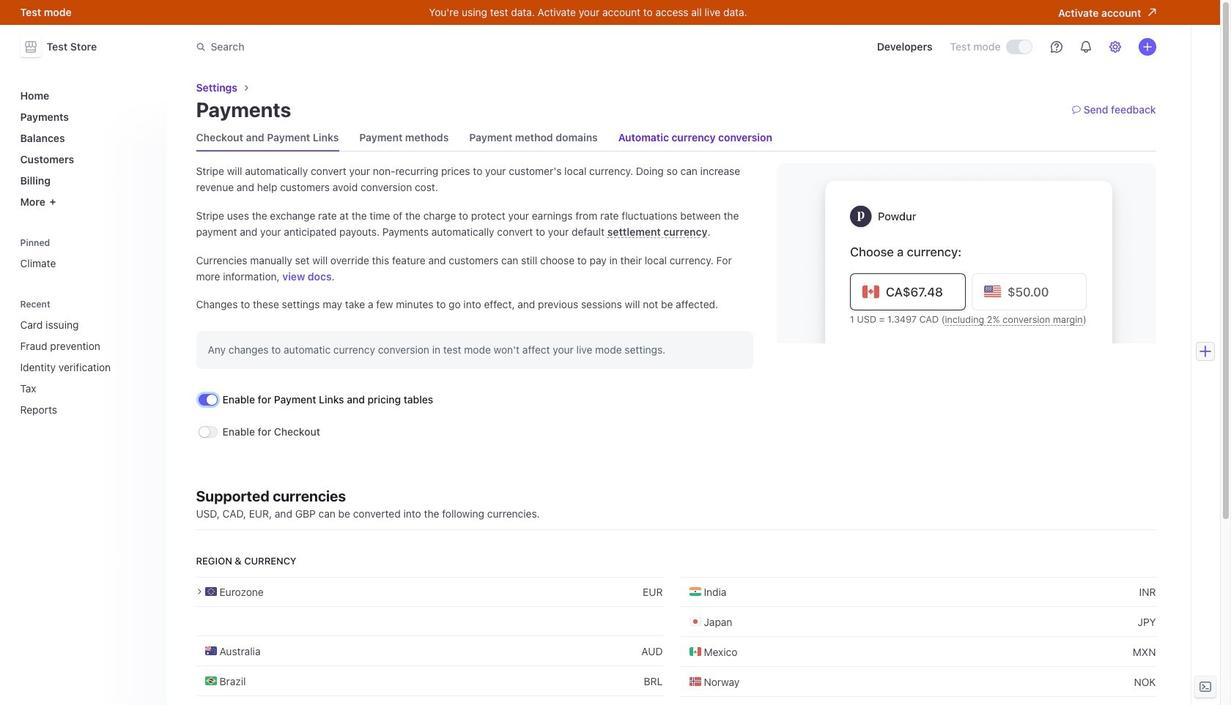 Task type: vqa. For each thing, say whether or not it's contained in the screenshot.
Payment Link settings 'tab list'
no



Task type: locate. For each thing, give the bounding box(es) containing it.
settings image
[[1109, 41, 1121, 53]]

core navigation links element
[[14, 84, 158, 214]]

pinned element
[[14, 233, 158, 276]]

Search text field
[[187, 33, 601, 60]]

edit pins image
[[143, 239, 152, 247]]

recent element
[[14, 294, 158, 422], [14, 313, 158, 422]]

None search field
[[187, 33, 601, 60]]

a customer in canada views a price localized from usd to cad image
[[777, 163, 1156, 344]]

2 recent element from the top
[[14, 313, 158, 422]]

no image
[[689, 677, 701, 688]]

notifications image
[[1080, 41, 1092, 53]]

eu image
[[205, 587, 217, 598]]

jp image
[[689, 617, 701, 628]]

tab list
[[196, 125, 1156, 152]]



Task type: describe. For each thing, give the bounding box(es) containing it.
au image
[[205, 646, 217, 658]]

clear history image
[[143, 300, 152, 309]]

help image
[[1051, 41, 1062, 53]]

Test mode checkbox
[[1007, 40, 1032, 54]]

in image
[[689, 587, 701, 598]]

br image
[[205, 676, 217, 688]]

1 recent element from the top
[[14, 294, 158, 422]]

mx image
[[689, 647, 701, 658]]



